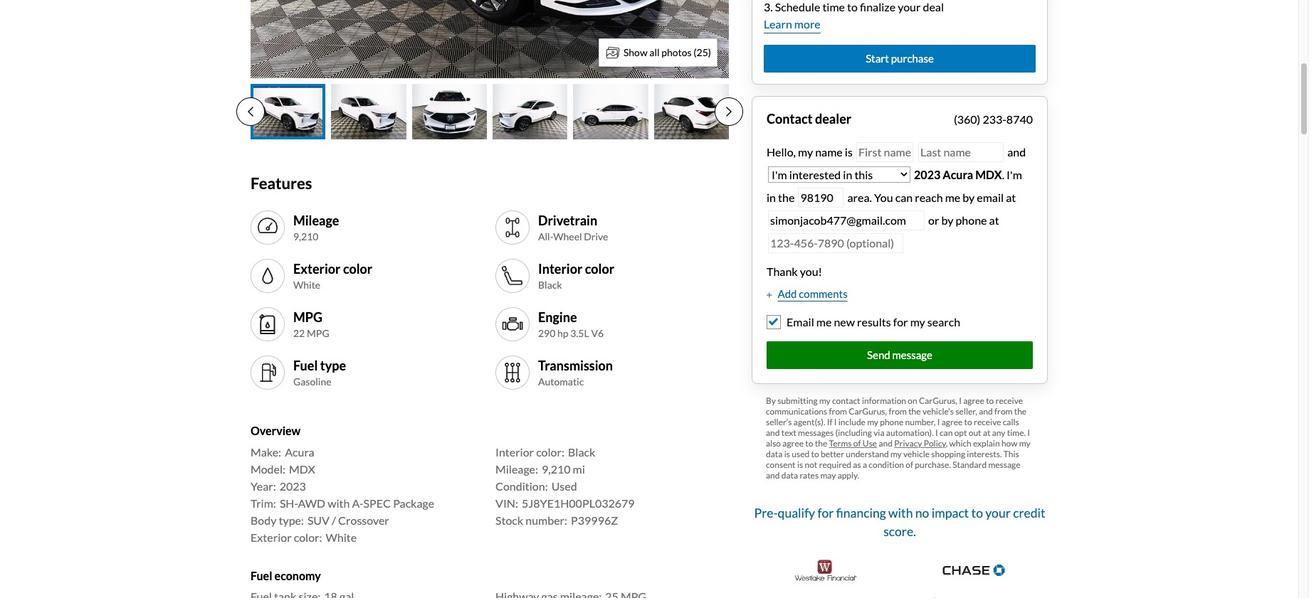 Task type: describe. For each thing, give the bounding box(es) containing it.
fuel type image
[[256, 362, 279, 385]]

pre-
[[754, 506, 778, 521]]

to right "seller,"
[[986, 396, 994, 407]]

and left text
[[766, 428, 780, 439]]

mileage:
[[495, 462, 538, 476]]

as
[[853, 460, 861, 471]]

new
[[834, 315, 855, 329]]

the left terms
[[815, 439, 827, 449]]

policy
[[924, 439, 946, 449]]

email me new results for my search
[[787, 315, 960, 329]]

terms
[[829, 439, 852, 449]]

transmission image
[[501, 362, 524, 385]]

the inside . i'm in the
[[778, 191, 795, 204]]

the up automation).
[[908, 407, 921, 417]]

mi
[[573, 462, 585, 476]]

i'm
[[1007, 168, 1022, 181]]

schedule time to finalize your deal learn more
[[764, 0, 944, 31]]

message inside , which explain how my data is used to better understand my vehicle shopping interests. this consent is not required as a condition of purchase. standard message and data rates may apply.
[[988, 460, 1020, 471]]

color: inside make: acura model: mdx year: 2023 trim: sh-awd with a-spec package body type: suv / crossover exterior color: white
[[294, 531, 322, 544]]

engine image
[[501, 314, 524, 336]]

view vehicle photo 5 image
[[573, 84, 648, 140]]

0 horizontal spatial agree
[[783, 439, 804, 449]]

plus image
[[767, 292, 772, 299]]

2023 inside make: acura model: mdx year: 2023 trim: sh-awd with a-spec package body type: suv / crossover exterior color: white
[[280, 480, 306, 493]]

1 horizontal spatial is
[[797, 460, 803, 471]]

condition:
[[495, 480, 548, 493]]

crossover
[[338, 514, 389, 527]]

start purchase
[[866, 52, 934, 65]]

economy
[[274, 569, 321, 583]]

,
[[946, 439, 948, 449]]

add comments
[[778, 287, 848, 300]]

add
[[778, 287, 797, 300]]

pre-qualify for financing with no impact to your credit score.
[[754, 506, 1045, 540]]

overview
[[251, 425, 301, 438]]

1 from from the left
[[829, 407, 847, 417]]

2 horizontal spatial is
[[845, 145, 853, 159]]

can inside the by submitting my contact information on cargurus, i agree to receive communications from cargurus, from the vehicle's seller, and from the seller's agent(s). if i include my phone number, i agree to receive calls and text messages (including via automation). i can opt out at any time. i also agree to the
[[940, 428, 953, 439]]

fuel for type
[[293, 358, 318, 374]]

not
[[805, 460, 817, 471]]

view vehicle photo 2 image
[[331, 84, 406, 140]]

view vehicle photo 3 image
[[412, 84, 487, 140]]

for inside "pre-qualify for financing with no impact to your credit score."
[[818, 506, 834, 521]]

0 vertical spatial me
[[945, 191, 960, 204]]

thank you!
[[767, 265, 822, 278]]

1 vertical spatial mpg
[[307, 328, 329, 340]]

and right use
[[879, 439, 893, 449]]

financing
[[836, 506, 886, 521]]

i right 'number,'
[[937, 417, 940, 428]]

0 vertical spatial of
[[853, 439, 861, 449]]

suv
[[307, 514, 330, 527]]

with inside "pre-qualify for financing with no impact to your credit score."
[[888, 506, 913, 521]]

include
[[838, 417, 866, 428]]

you
[[874, 191, 893, 204]]

required
[[819, 460, 851, 471]]

prev page image
[[248, 106, 253, 118]]

290
[[538, 328, 556, 340]]

233-
[[983, 112, 1006, 126]]

features
[[251, 174, 312, 193]]

impact
[[932, 506, 969, 521]]

fuel for economy
[[251, 569, 272, 583]]

phone inside the by submitting my contact information on cargurus, i agree to receive communications from cargurus, from the vehicle's seller, and from the seller's agent(s). if i include my phone number, i agree to receive calls and text messages (including via automation). i can opt out at any time. i also agree to the
[[880, 417, 904, 428]]

gasoline
[[293, 376, 331, 388]]

use
[[863, 439, 877, 449]]

1 vertical spatial data
[[781, 471, 798, 481]]

0 vertical spatial mpg
[[293, 310, 322, 325]]

learn more link
[[764, 16, 821, 34]]

my right include
[[867, 417, 878, 428]]

and up "i'm"
[[1005, 145, 1026, 159]]

1 vertical spatial agree
[[942, 417, 963, 428]]

and inside , which explain how my data is used to better understand my vehicle shopping interests. this consent is not required as a condition of purchase. standard message and data rates may apply.
[[766, 471, 780, 481]]

by submitting my contact information on cargurus, i agree to receive communications from cargurus, from the vehicle's seller, and from the seller's agent(s). if i include my phone number, i agree to receive calls and text messages (including via automation). i can opt out at any time. i also agree to the
[[766, 396, 1030, 449]]

type
[[320, 358, 346, 374]]

white inside make: acura model: mdx year: 2023 trim: sh-awd with a-spec package body type: suv / crossover exterior color: white
[[326, 531, 357, 544]]

a
[[863, 460, 867, 471]]

3.5l
[[570, 328, 589, 340]]

to inside "pre-qualify for financing with no impact to your credit score."
[[971, 506, 983, 521]]

send
[[867, 349, 890, 362]]

start purchase button
[[764, 45, 1036, 72]]

wheel
[[553, 231, 582, 243]]

standard
[[953, 460, 987, 471]]

photos
[[662, 46, 692, 58]]

seller,
[[956, 407, 977, 417]]

2 horizontal spatial agree
[[963, 396, 984, 407]]

all-
[[538, 231, 553, 243]]

in
[[767, 191, 776, 204]]

exterior inside exterior color white
[[293, 261, 341, 277]]

automation).
[[886, 428, 934, 439]]

my left vehicle
[[890, 449, 902, 460]]

awd
[[298, 497, 325, 510]]

consent
[[766, 460, 796, 471]]

automatic
[[538, 376, 584, 388]]

finalize
[[860, 0, 896, 14]]

my left name
[[798, 145, 813, 159]]

0 vertical spatial can
[[895, 191, 913, 204]]

via
[[874, 428, 884, 439]]

by
[[766, 396, 776, 407]]

mileage image
[[256, 217, 279, 240]]

0 vertical spatial at
[[1006, 191, 1016, 204]]

or
[[928, 213, 939, 227]]

next page image
[[726, 106, 732, 118]]

0 vertical spatial mdx
[[975, 168, 1002, 181]]

1 vertical spatial receive
[[974, 417, 1001, 428]]

of inside , which explain how my data is used to better understand my vehicle shopping interests. this consent is not required as a condition of purchase. standard message and data rates may apply.
[[906, 460, 913, 471]]

rates
[[800, 471, 819, 481]]

terms of use link
[[829, 439, 877, 449]]

area.
[[847, 191, 872, 204]]

with inside make: acura model: mdx year: 2023 trim: sh-awd with a-spec package body type: suv / crossover exterior color: white
[[328, 497, 350, 510]]

make:
[[251, 445, 281, 459]]

my left search on the bottom of page
[[910, 315, 925, 329]]

i right if
[[834, 417, 837, 428]]

engine
[[538, 310, 577, 325]]

interior color black
[[538, 261, 614, 291]]

time.
[[1007, 428, 1026, 439]]

email
[[977, 191, 1004, 204]]

text
[[781, 428, 796, 439]]

Phone (optional) telephone field
[[768, 233, 903, 254]]

used
[[792, 449, 809, 460]]

explain
[[973, 439, 1000, 449]]

search
[[927, 315, 960, 329]]

show all photos (25)
[[624, 46, 711, 58]]

view vehicle photo 6 image
[[654, 84, 729, 140]]

show all photos (25) link
[[599, 38, 718, 67]]

1 vertical spatial me
[[816, 315, 832, 329]]

interior for color
[[538, 261, 583, 277]]

transmission
[[538, 358, 613, 374]]



Task type: vqa. For each thing, say whether or not it's contained in the screenshot.
Thank
yes



Task type: locate. For each thing, give the bounding box(es) containing it.
interior down wheel
[[538, 261, 583, 277]]

drivetrain image
[[501, 217, 524, 240]]

9,210
[[293, 231, 319, 243], [542, 462, 571, 476]]

Zip code field
[[798, 188, 844, 208]]

add comments button
[[767, 286, 848, 302]]

9,210 down mileage
[[293, 231, 319, 243]]

for right qualify at the bottom right of the page
[[818, 506, 834, 521]]

1 vertical spatial 2023
[[280, 480, 306, 493]]

1 vertical spatial by
[[941, 213, 954, 227]]

mpg 22 mpg
[[293, 310, 329, 340]]

1 horizontal spatial 2023
[[914, 168, 941, 181]]

privacy policy link
[[894, 439, 946, 449]]

0 horizontal spatial 9,210
[[293, 231, 319, 243]]

phone down email
[[956, 213, 987, 227]]

make: acura model: mdx year: 2023 trim: sh-awd with a-spec package body type: suv / crossover exterior color: white
[[251, 445, 434, 544]]

1 vertical spatial color:
[[294, 531, 322, 544]]

vin:
[[495, 497, 518, 510]]

qualify
[[778, 506, 815, 521]]

0 vertical spatial black
[[538, 279, 562, 291]]

transmission automatic
[[538, 358, 613, 388]]

used
[[551, 480, 577, 493]]

agree up ,
[[942, 417, 963, 428]]

type:
[[279, 514, 304, 527]]

1 vertical spatial at
[[989, 213, 999, 227]]

no
[[915, 506, 929, 521]]

chevron left image
[[857, 597, 866, 599]]

0 vertical spatial for
[[893, 315, 908, 329]]

my right how at the bottom of page
[[1019, 439, 1030, 449]]

1 horizontal spatial can
[[940, 428, 953, 439]]

data left rates
[[781, 471, 798, 481]]

0 vertical spatial receive
[[996, 396, 1023, 407]]

from left on
[[889, 407, 907, 417]]

3 from from the left
[[994, 407, 1013, 417]]

vehicle
[[903, 449, 930, 460]]

color for interior color
[[585, 261, 614, 277]]

/
[[332, 514, 336, 527]]

from up any
[[994, 407, 1013, 417]]

by right or
[[941, 213, 954, 227]]

exterior inside make: acura model: mdx year: 2023 trim: sh-awd with a-spec package body type: suv / crossover exterior color: white
[[251, 531, 292, 544]]

spec
[[363, 497, 391, 510]]

1 vertical spatial message
[[988, 460, 1020, 471]]

to right time
[[847, 0, 858, 14]]

color: down suv
[[294, 531, 322, 544]]

mdx up email
[[975, 168, 1002, 181]]

0 horizontal spatial color:
[[294, 531, 322, 544]]

of down "privacy"
[[906, 460, 913, 471]]

understand
[[846, 449, 889, 460]]

by left email
[[963, 191, 975, 204]]

color for exterior color
[[343, 261, 372, 277]]

message inside button
[[892, 349, 932, 362]]

me left new
[[816, 315, 832, 329]]

0 horizontal spatial acura
[[285, 445, 314, 459]]

0 vertical spatial message
[[892, 349, 932, 362]]

cargurus,
[[919, 396, 957, 407], [849, 407, 887, 417]]

black for color
[[538, 279, 562, 291]]

1 horizontal spatial mdx
[[975, 168, 1002, 181]]

learn
[[764, 17, 792, 31]]

fuel economy
[[251, 569, 321, 583]]

schedule
[[775, 0, 820, 14]]

white down '/'
[[326, 531, 357, 544]]

white up mpg 22 mpg
[[293, 279, 320, 291]]

1 vertical spatial for
[[818, 506, 834, 521]]

me
[[945, 191, 960, 204], [816, 315, 832, 329]]

1 color from the left
[[343, 261, 372, 277]]

acura for mdx
[[943, 168, 973, 181]]

the up time.
[[1014, 407, 1027, 417]]

1 horizontal spatial with
[[888, 506, 913, 521]]

purchase
[[891, 52, 934, 65]]

0 vertical spatial acura
[[943, 168, 973, 181]]

color:
[[536, 445, 564, 459], [294, 531, 322, 544]]

0 horizontal spatial message
[[892, 349, 932, 362]]

0 vertical spatial color:
[[536, 445, 564, 459]]

0 horizontal spatial 2023
[[280, 480, 306, 493]]

to right the used
[[811, 449, 819, 460]]

and down "also"
[[766, 471, 780, 481]]

color: up used
[[536, 445, 564, 459]]

purchase.
[[915, 460, 951, 471]]

1 vertical spatial of
[[906, 460, 913, 471]]

me down 2023 acura mdx
[[945, 191, 960, 204]]

1 vertical spatial your
[[985, 506, 1011, 521]]

agent(s).
[[794, 417, 825, 428]]

2 vertical spatial at
[[983, 428, 991, 439]]

1 vertical spatial phone
[[880, 417, 904, 428]]

terms of use and privacy policy
[[829, 439, 946, 449]]

any
[[992, 428, 1005, 439]]

mdx inside make: acura model: mdx year: 2023 trim: sh-awd with a-spec package body type: suv / crossover exterior color: white
[[289, 462, 315, 476]]

message right send
[[892, 349, 932, 362]]

fuel inside fuel type gasoline
[[293, 358, 318, 374]]

if
[[827, 417, 833, 428]]

at right email
[[1006, 191, 1016, 204]]

to down agent(s).
[[805, 439, 813, 449]]

fuel up gasoline
[[293, 358, 318, 374]]

, which explain how my data is used to better understand my vehicle shopping interests. this consent is not required as a condition of purchase. standard message and data rates may apply.
[[766, 439, 1030, 481]]

drivetrain all-wheel drive
[[538, 213, 608, 243]]

black up mi
[[568, 445, 595, 459]]

color: inside interior color: black mileage: 9,210 mi condition: used vin: 5j8ye1h00pl032679 stock number: p39996z
[[536, 445, 564, 459]]

mpg up 22
[[293, 310, 322, 325]]

(25)
[[694, 46, 711, 58]]

1 vertical spatial exterior
[[251, 531, 292, 544]]

is right name
[[845, 145, 853, 159]]

color inside exterior color white
[[343, 261, 372, 277]]

mpg image
[[256, 314, 279, 336]]

receive up the calls
[[996, 396, 1023, 407]]

contact
[[832, 396, 860, 407]]

with up score.
[[888, 506, 913, 521]]

privacy
[[894, 439, 922, 449]]

thank
[[767, 265, 798, 278]]

Last name field
[[918, 142, 1004, 162]]

condition
[[869, 460, 904, 471]]

fuel
[[293, 358, 318, 374], [251, 569, 272, 583]]

0 horizontal spatial black
[[538, 279, 562, 291]]

is
[[845, 145, 853, 159], [784, 449, 790, 460], [797, 460, 803, 471]]

exterior color image
[[256, 265, 279, 288]]

at right out
[[983, 428, 991, 439]]

for right results
[[893, 315, 908, 329]]

agree up out
[[963, 396, 984, 407]]

interior up mileage:
[[495, 445, 534, 459]]

white
[[293, 279, 320, 291], [326, 531, 357, 544]]

interior inside the interior color black
[[538, 261, 583, 277]]

0 horizontal spatial mdx
[[289, 462, 315, 476]]

2023 up the sh-
[[280, 480, 306, 493]]

dealer
[[815, 111, 851, 127]]

exterior color white
[[293, 261, 372, 291]]

1 horizontal spatial acura
[[943, 168, 973, 181]]

0 vertical spatial your
[[898, 0, 921, 14]]

First name field
[[856, 142, 913, 162]]

2 horizontal spatial from
[[994, 407, 1013, 417]]

0 horizontal spatial from
[[829, 407, 847, 417]]

more
[[794, 17, 821, 31]]

(360) 233-8740
[[954, 112, 1033, 126]]

2 vertical spatial agree
[[783, 439, 804, 449]]

view vehicle photo 4 image
[[493, 84, 568, 140]]

the right in
[[778, 191, 795, 204]]

1 horizontal spatial by
[[963, 191, 975, 204]]

0 vertical spatial by
[[963, 191, 975, 204]]

cargurus, up via
[[849, 407, 887, 417]]

year:
[[251, 480, 276, 493]]

1 horizontal spatial your
[[985, 506, 1011, 521]]

to inside , which explain how my data is used to better understand my vehicle shopping interests. this consent is not required as a condition of purchase. standard message and data rates may apply.
[[811, 449, 819, 460]]

acura inside make: acura model: mdx year: 2023 trim: sh-awd with a-spec package body type: suv / crossover exterior color: white
[[285, 445, 314, 459]]

black for color:
[[568, 445, 595, 459]]

0 horizontal spatial can
[[895, 191, 913, 204]]

your inside schedule time to finalize your deal learn more
[[898, 0, 921, 14]]

view vehicle photo 1 image
[[251, 84, 326, 140]]

also
[[766, 439, 781, 449]]

data down text
[[766, 449, 783, 460]]

message
[[892, 349, 932, 362], [988, 460, 1020, 471]]

message down how at the bottom of page
[[988, 460, 1020, 471]]

interior color image
[[501, 265, 524, 288]]

exterior down 'mileage 9,210'
[[293, 261, 341, 277]]

agree right "also"
[[783, 439, 804, 449]]

1 horizontal spatial for
[[893, 315, 908, 329]]

1 vertical spatial fuel
[[251, 569, 272, 583]]

mpg right 22
[[307, 328, 329, 340]]

acura for model:
[[285, 445, 314, 459]]

1 vertical spatial black
[[568, 445, 595, 459]]

to inside schedule time to finalize your deal learn more
[[847, 0, 858, 14]]

0 horizontal spatial with
[[328, 497, 350, 510]]

0 horizontal spatial interior
[[495, 445, 534, 459]]

with up '/'
[[328, 497, 350, 510]]

Email address email field
[[768, 211, 925, 231]]

1 horizontal spatial phone
[[956, 213, 987, 227]]

from
[[829, 407, 847, 417], [889, 407, 907, 417], [994, 407, 1013, 417]]

can left opt at the bottom right
[[940, 428, 953, 439]]

1 vertical spatial can
[[940, 428, 953, 439]]

opt
[[954, 428, 967, 439]]

mdx right model:
[[289, 462, 315, 476]]

model:
[[251, 462, 286, 476]]

0 horizontal spatial me
[[816, 315, 832, 329]]

0 horizontal spatial phone
[[880, 417, 904, 428]]

9,210 inside interior color: black mileage: 9,210 mi condition: used vin: 5j8ye1h00pl032679 stock number: p39996z
[[542, 462, 571, 476]]

information
[[862, 396, 906, 407]]

show
[[624, 46, 648, 58]]

0 horizontal spatial cargurus,
[[849, 407, 887, 417]]

to up the which
[[964, 417, 972, 428]]

1 vertical spatial 9,210
[[542, 462, 571, 476]]

0 vertical spatial fuel
[[293, 358, 318, 374]]

1 horizontal spatial 9,210
[[542, 462, 571, 476]]

0 vertical spatial white
[[293, 279, 320, 291]]

0 horizontal spatial for
[[818, 506, 834, 521]]

chevron right image
[[934, 597, 943, 599]]

at down email
[[989, 213, 999, 227]]

1 horizontal spatial exterior
[[293, 261, 341, 277]]

is left not
[[797, 460, 803, 471]]

exterior
[[293, 261, 341, 277], [251, 531, 292, 544]]

tab list
[[236, 84, 743, 140]]

interests.
[[967, 449, 1002, 460]]

0 horizontal spatial color
[[343, 261, 372, 277]]

9,210 inside 'mileage 9,210'
[[293, 231, 319, 243]]

5j8ye1h00pl032679
[[522, 497, 635, 510]]

is left the used
[[784, 449, 790, 460]]

trim:
[[251, 497, 276, 510]]

by
[[963, 191, 975, 204], [941, 213, 954, 227]]

vehicle full photo image
[[251, 0, 729, 78]]

1 horizontal spatial agree
[[942, 417, 963, 428]]

0 horizontal spatial of
[[853, 439, 861, 449]]

0 vertical spatial 2023
[[914, 168, 941, 181]]

i right time.
[[1027, 428, 1030, 439]]

seller's
[[766, 417, 792, 428]]

1 vertical spatial mdx
[[289, 462, 315, 476]]

your left the credit
[[985, 506, 1011, 521]]

all
[[649, 46, 660, 58]]

1 horizontal spatial me
[[945, 191, 960, 204]]

vehicle's
[[922, 407, 954, 417]]

color inside the interior color black
[[585, 261, 614, 277]]

1 horizontal spatial of
[[906, 460, 913, 471]]

contact dealer
[[767, 111, 851, 127]]

fuel left economy
[[251, 569, 272, 583]]

0 vertical spatial 9,210
[[293, 231, 319, 243]]

mileage
[[293, 213, 339, 228]]

black inside the interior color black
[[538, 279, 562, 291]]

1 vertical spatial white
[[326, 531, 357, 544]]

1 horizontal spatial cargurus,
[[919, 396, 957, 407]]

2 color from the left
[[585, 261, 614, 277]]

0 horizontal spatial exterior
[[251, 531, 292, 544]]

comments
[[799, 287, 848, 300]]

your inside "pre-qualify for financing with no impact to your credit score."
[[985, 506, 1011, 521]]

0 vertical spatial interior
[[538, 261, 583, 277]]

to right "impact"
[[971, 506, 983, 521]]

you!
[[800, 265, 822, 278]]

white inside exterior color white
[[293, 279, 320, 291]]

and right "seller,"
[[979, 407, 993, 417]]

the
[[778, 191, 795, 204], [908, 407, 921, 417], [1014, 407, 1027, 417], [815, 439, 827, 449]]

cargurus, right on
[[919, 396, 957, 407]]

engine 290 hp 3.5l v6
[[538, 310, 604, 340]]

(including
[[835, 428, 872, 439]]

0 vertical spatial exterior
[[293, 261, 341, 277]]

messages
[[798, 428, 834, 439]]

i left ,
[[935, 428, 938, 439]]

drive
[[584, 231, 608, 243]]

mpg
[[293, 310, 322, 325], [307, 328, 329, 340]]

0 horizontal spatial is
[[784, 449, 790, 460]]

exterior down body
[[251, 531, 292, 544]]

receive up explain
[[974, 417, 1001, 428]]

0 horizontal spatial your
[[898, 0, 921, 14]]

i right vehicle's at the bottom right
[[959, 396, 962, 407]]

a-
[[352, 497, 363, 510]]

1 horizontal spatial from
[[889, 407, 907, 417]]

my
[[798, 145, 813, 159], [910, 315, 925, 329], [819, 396, 831, 407], [867, 417, 878, 428], [1019, 439, 1030, 449], [890, 449, 902, 460]]

.
[[1002, 168, 1004, 181]]

from up the (including
[[829, 407, 847, 417]]

hello,
[[767, 145, 796, 159]]

interior inside interior color: black mileage: 9,210 mi condition: used vin: 5j8ye1h00pl032679 stock number: p39996z
[[495, 445, 534, 459]]

9,210 up used
[[542, 462, 571, 476]]

0 vertical spatial phone
[[956, 213, 987, 227]]

of left use
[[853, 439, 861, 449]]

1 horizontal spatial white
[[326, 531, 357, 544]]

0 horizontal spatial by
[[941, 213, 954, 227]]

acura down last name field
[[943, 168, 973, 181]]

1 horizontal spatial color:
[[536, 445, 564, 459]]

results
[[857, 315, 891, 329]]

0 horizontal spatial white
[[293, 279, 320, 291]]

send message
[[867, 349, 932, 362]]

1 horizontal spatial message
[[988, 460, 1020, 471]]

1 horizontal spatial interior
[[538, 261, 583, 277]]

0 horizontal spatial fuel
[[251, 569, 272, 583]]

on
[[908, 396, 917, 407]]

phone up terms of use and privacy policy
[[880, 417, 904, 428]]

receive
[[996, 396, 1023, 407], [974, 417, 1001, 428]]

2 from from the left
[[889, 407, 907, 417]]

1 horizontal spatial fuel
[[293, 358, 318, 374]]

1 vertical spatial acura
[[285, 445, 314, 459]]

submitting
[[778, 396, 818, 407]]

0 vertical spatial data
[[766, 449, 783, 460]]

1 vertical spatial interior
[[495, 445, 534, 459]]

data
[[766, 449, 783, 460], [781, 471, 798, 481]]

2023 acura mdx
[[914, 168, 1002, 181]]

interior for color:
[[495, 445, 534, 459]]

2023 up the reach
[[914, 168, 941, 181]]

0 vertical spatial agree
[[963, 396, 984, 407]]

acura down overview
[[285, 445, 314, 459]]

apply.
[[838, 471, 859, 481]]

at inside the by submitting my contact information on cargurus, i agree to receive communications from cargurus, from the vehicle's seller, and from the seller's agent(s). if i include my phone number, i agree to receive calls and text messages (including via automation). i can opt out at any time. i also agree to the
[[983, 428, 991, 439]]

black inside interior color: black mileage: 9,210 mi condition: used vin: 5j8ye1h00pl032679 stock number: p39996z
[[568, 445, 595, 459]]

time
[[822, 0, 845, 14]]

1 horizontal spatial color
[[585, 261, 614, 277]]

start
[[866, 52, 889, 65]]

my left contact
[[819, 396, 831, 407]]

body
[[251, 514, 276, 527]]

your left deal
[[898, 0, 921, 14]]

black up engine
[[538, 279, 562, 291]]

1 horizontal spatial black
[[568, 445, 595, 459]]

can right you
[[895, 191, 913, 204]]



